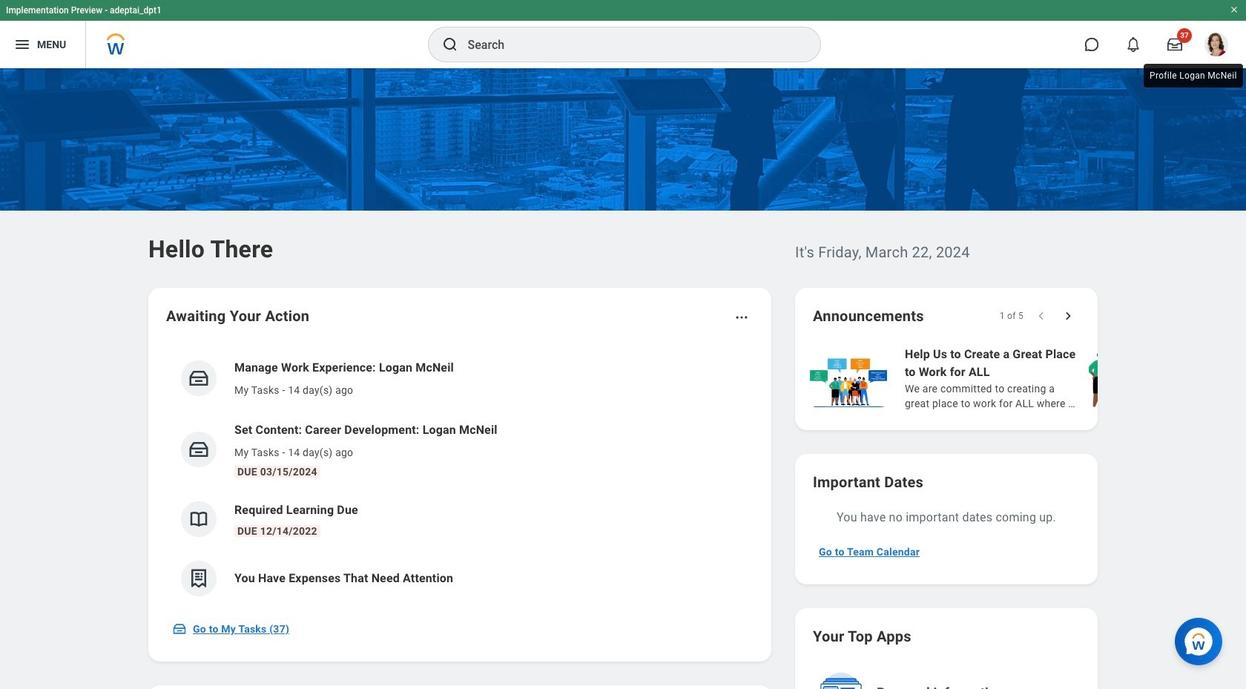 Task type: locate. For each thing, give the bounding box(es) containing it.
0 vertical spatial inbox image
[[188, 367, 210, 389]]

tooltip
[[1141, 61, 1246, 91]]

status
[[1000, 310, 1024, 322]]

0 horizontal spatial list
[[166, 347, 754, 608]]

1 vertical spatial inbox image
[[188, 438, 210, 461]]

profile logan mcneil image
[[1205, 33, 1229, 59]]

banner
[[0, 0, 1246, 68]]

inbox image
[[188, 367, 210, 389], [188, 438, 210, 461]]

1 inbox image from the top
[[188, 367, 210, 389]]

chevron left small image
[[1034, 309, 1049, 323]]

list
[[807, 344, 1246, 412], [166, 347, 754, 608]]

close environment banner image
[[1230, 5, 1239, 14]]

main content
[[0, 68, 1246, 689]]

search image
[[441, 36, 459, 53]]

inbox image
[[172, 622, 187, 637]]



Task type: vqa. For each thing, say whether or not it's contained in the screenshot.
top inbox image
yes



Task type: describe. For each thing, give the bounding box(es) containing it.
inbox large image
[[1168, 37, 1183, 52]]

1 horizontal spatial list
[[807, 344, 1246, 412]]

notifications large image
[[1126, 37, 1141, 52]]

2 inbox image from the top
[[188, 438, 210, 461]]

Search Workday  search field
[[468, 28, 790, 61]]

justify image
[[13, 36, 31, 53]]

dashboard expenses image
[[188, 568, 210, 590]]

book open image
[[188, 508, 210, 530]]

chevron right small image
[[1061, 309, 1076, 323]]



